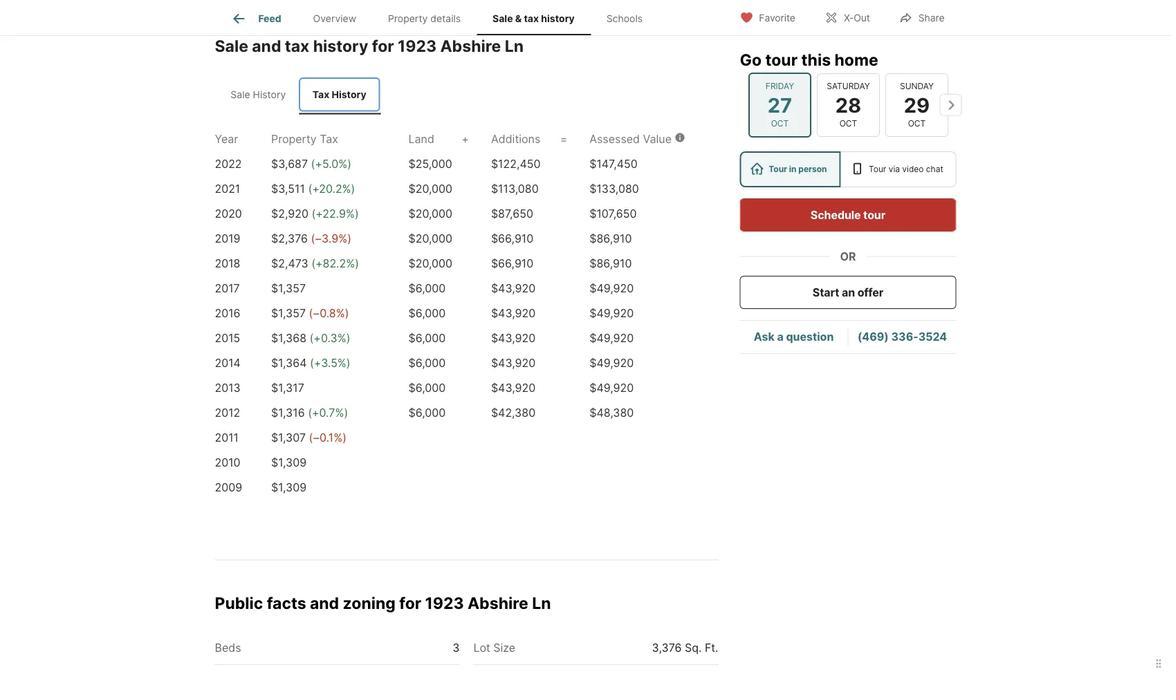 Task type: vqa. For each thing, say whether or not it's contained in the screenshot.


Task type: describe. For each thing, give the bounding box(es) containing it.
ln for sale and tax history for 1923 abshire ln
[[505, 36, 524, 56]]

1923 for history
[[398, 36, 437, 56]]

2012
[[215, 407, 240, 420]]

property tax
[[271, 133, 338, 146]]

$1,364
[[271, 357, 307, 370]]

property details
[[388, 13, 461, 24]]

(+0.7%)
[[308, 407, 348, 420]]

2009
[[215, 481, 242, 495]]

+
[[462, 133, 469, 146]]

$49,920 for $1,357 (−0.8%)
[[590, 307, 634, 321]]

2018
[[215, 257, 240, 271]]

oct for 28
[[840, 119, 857, 129]]

public
[[215, 594, 263, 614]]

tour via video chat
[[869, 164, 944, 174]]

5 $6,000 from the top
[[409, 382, 446, 395]]

$48,380
[[590, 407, 634, 420]]

history for &
[[541, 13, 575, 24]]

1 $6,000 from the top
[[409, 282, 446, 296]]

out
[[854, 12, 870, 24]]

$42,380
[[491, 407, 536, 420]]

overview tab
[[297, 2, 372, 35]]

$1,307 (−0.1%)
[[271, 432, 347, 445]]

start an offer
[[813, 286, 884, 299]]

x-
[[844, 12, 854, 24]]

tax inside tab
[[313, 89, 330, 101]]

tax history tab
[[299, 78, 380, 112]]

29
[[904, 93, 930, 117]]

$133,080
[[590, 183, 639, 196]]

$20,000 for $2,376 (−3.9%)
[[409, 232, 453, 246]]

person
[[799, 164, 827, 174]]

history for and
[[313, 36, 368, 56]]

year
[[215, 133, 238, 146]]

assessed value
[[590, 133, 672, 146]]

saturday
[[827, 81, 870, 91]]

ask a question link
[[754, 330, 834, 344]]

property details tab
[[372, 2, 477, 35]]

$6,000 for $1,357 (−0.8%)
[[409, 307, 446, 321]]

schedule tour
[[811, 208, 886, 222]]

$1,357 (−0.8%)
[[271, 307, 349, 321]]

$43,920 for (+3.5%)
[[491, 357, 536, 370]]

0 horizontal spatial and
[[252, 36, 281, 56]]

overview
[[313, 13, 356, 24]]

ft.
[[705, 642, 719, 655]]

2022
[[215, 158, 242, 171]]

$43,920 for (−0.8%)
[[491, 307, 536, 321]]

2014
[[215, 357, 241, 370]]

2020
[[215, 207, 242, 221]]

$1,368 (+0.3%)
[[271, 332, 350, 346]]

tax history
[[313, 89, 367, 101]]

schedule tour button
[[740, 199, 957, 232]]

ask a question
[[754, 330, 834, 344]]

tour for tour via video chat
[[869, 164, 887, 174]]

friday
[[766, 81, 794, 91]]

sale for sale and tax history for 1923 abshire ln
[[215, 36, 248, 56]]

$3,511 (+20.2%)
[[271, 183, 355, 196]]

$1,357 for $1,357 (−0.8%)
[[271, 307, 306, 321]]

value
[[643, 133, 672, 146]]

$2,473
[[271, 257, 308, 271]]

$20,000 for $2,920 (+22.9%)
[[409, 207, 453, 221]]

$66,910 for (−3.9%)
[[491, 232, 534, 246]]

$86,910 for $2,473 (+82.2%)
[[590, 257, 632, 271]]

go
[[740, 50, 762, 69]]

$113,080
[[491, 183, 539, 196]]

history for tax history
[[332, 89, 367, 101]]

oct for 27
[[771, 119, 789, 129]]

(+82.2%)
[[312, 257, 359, 271]]

sunday
[[900, 81, 934, 91]]

ask
[[754, 330, 775, 344]]

$2,376 (−3.9%)
[[271, 232, 352, 246]]

chat
[[927, 164, 944, 174]]

sale history
[[231, 89, 286, 101]]

tab list containing sale history
[[215, 75, 383, 115]]

share button
[[888, 3, 957, 31]]

(+22.9%)
[[312, 207, 359, 221]]

schools
[[607, 13, 643, 24]]

(+5.0%)
[[311, 158, 352, 171]]

(+20.2%)
[[308, 183, 355, 196]]

$6,000 for $1,368 (+0.3%)
[[409, 332, 446, 346]]

(+3.5%)
[[310, 357, 351, 370]]

$3,687
[[271, 158, 308, 171]]

$1,357 for $1,357
[[271, 282, 306, 296]]

tax for and
[[285, 36, 310, 56]]

tour for tour in person
[[769, 164, 788, 174]]

sale for sale & tax history
[[493, 13, 513, 24]]

$2,376
[[271, 232, 308, 246]]

$122,450
[[491, 158, 541, 171]]

$1,309 for 2010
[[271, 457, 307, 470]]

offer
[[858, 286, 884, 299]]

2017
[[215, 282, 240, 296]]

(−3.9%)
[[311, 232, 352, 246]]

saturday 28 oct
[[827, 81, 870, 129]]

next image
[[940, 94, 962, 116]]

x-out
[[844, 12, 870, 24]]

start an offer button
[[740, 276, 957, 309]]

$6,000 for $1,364 (+3.5%)
[[409, 357, 446, 370]]

tab list containing feed
[[215, 0, 670, 35]]

start
[[813, 286, 840, 299]]

(+0.3%)
[[310, 332, 350, 346]]

2015
[[215, 332, 240, 346]]

$1,368
[[271, 332, 307, 346]]

28
[[835, 93, 861, 117]]

5 $49,920 from the top
[[590, 382, 634, 395]]

lot
[[474, 642, 491, 655]]

3
[[453, 642, 460, 655]]

$147,450
[[590, 158, 638, 171]]



Task type: locate. For each thing, give the bounding box(es) containing it.
2 horizontal spatial oct
[[908, 119, 926, 129]]

abshire for public facts and zoning for 1923 abshire ln
[[468, 594, 529, 614]]

$43,920
[[491, 282, 536, 296], [491, 307, 536, 321], [491, 332, 536, 346], [491, 357, 536, 370], [491, 382, 536, 395]]

0 vertical spatial tab list
[[215, 0, 670, 35]]

1 horizontal spatial tour
[[869, 164, 887, 174]]

1 horizontal spatial tax
[[524, 13, 539, 24]]

tour inside option
[[769, 164, 788, 174]]

$1,357
[[271, 282, 306, 296], [271, 307, 306, 321]]

1 vertical spatial tour
[[864, 208, 886, 222]]

abshire
[[440, 36, 501, 56], [468, 594, 529, 614]]

2 $49,920 from the top
[[590, 307, 634, 321]]

schedule
[[811, 208, 861, 222]]

4 $49,920 from the top
[[590, 357, 634, 370]]

0 vertical spatial ln
[[505, 36, 524, 56]]

(−0.1%)
[[309, 432, 347, 445]]

oct inside sunday 29 oct
[[908, 119, 926, 129]]

$1,316
[[271, 407, 305, 420]]

abshire for sale and tax history for 1923 abshire ln
[[440, 36, 501, 56]]

history down sale and tax history for 1923 abshire ln
[[332, 89, 367, 101]]

0 vertical spatial abshire
[[440, 36, 501, 56]]

list box containing tour in person
[[740, 152, 957, 188]]

sale
[[493, 13, 513, 24], [215, 36, 248, 56], [231, 89, 250, 101]]

public facts and zoning for 1923 abshire ln
[[215, 594, 551, 614]]

1 vertical spatial $1,309
[[271, 481, 307, 495]]

0 vertical spatial tax
[[524, 13, 539, 24]]

ln
[[505, 36, 524, 56], [532, 594, 551, 614]]

1 history from the left
[[253, 89, 286, 101]]

1 horizontal spatial oct
[[840, 119, 857, 129]]

facts
[[267, 594, 306, 614]]

$1,357 down $2,473
[[271, 282, 306, 296]]

share
[[919, 12, 945, 24]]

$6,000 for $1,316 (+0.7%)
[[409, 407, 446, 420]]

1 $20,000 from the top
[[409, 183, 453, 196]]

1 vertical spatial tax
[[285, 36, 310, 56]]

history inside tab
[[541, 13, 575, 24]]

1 horizontal spatial property
[[388, 13, 428, 24]]

1 $1,357 from the top
[[271, 282, 306, 296]]

sale for sale history
[[231, 89, 250, 101]]

1 horizontal spatial history
[[332, 89, 367, 101]]

via
[[889, 164, 900, 174]]

abshire up lot size
[[468, 594, 529, 614]]

tour left in
[[769, 164, 788, 174]]

0 horizontal spatial history
[[253, 89, 286, 101]]

4 $43,920 from the top
[[491, 357, 536, 370]]

oct down 29 at the right top
[[908, 119, 926, 129]]

None button
[[748, 72, 811, 138], [817, 73, 880, 137], [885, 73, 948, 137], [748, 72, 811, 138], [817, 73, 880, 137], [885, 73, 948, 137]]

sale left &
[[493, 13, 513, 24]]

2 oct from the left
[[840, 119, 857, 129]]

an
[[842, 286, 855, 299]]

tax up property tax
[[313, 89, 330, 101]]

tab list
[[215, 0, 670, 35], [215, 75, 383, 115]]

0 horizontal spatial history
[[313, 36, 368, 56]]

history down overview tab at the top left
[[313, 36, 368, 56]]

336-
[[892, 330, 919, 344]]

6 $6,000 from the top
[[409, 407, 446, 420]]

history inside sale history tab
[[253, 89, 286, 101]]

1923 down property details tab
[[398, 36, 437, 56]]

1 horizontal spatial for
[[399, 594, 422, 614]]

abshire down details
[[440, 36, 501, 56]]

sale and tax history for 1923 abshire ln
[[215, 36, 524, 56]]

lot size
[[474, 642, 516, 655]]

0 vertical spatial property
[[388, 13, 428, 24]]

history inside tax history tab
[[332, 89, 367, 101]]

for down property details tab
[[372, 36, 394, 56]]

2 $86,910 from the top
[[590, 257, 632, 271]]

1 $43,920 from the top
[[491, 282, 536, 296]]

for
[[372, 36, 394, 56], [399, 594, 422, 614]]

1 vertical spatial $86,910
[[590, 257, 632, 271]]

(469) 336-3524 link
[[858, 330, 948, 344]]

or
[[840, 250, 856, 263]]

1 vertical spatial for
[[399, 594, 422, 614]]

history for sale history
[[253, 89, 286, 101]]

0 horizontal spatial tour
[[769, 164, 788, 174]]

$20,000 for $2,473 (+82.2%)
[[409, 257, 453, 271]]

and
[[252, 36, 281, 56], [310, 594, 339, 614]]

0 horizontal spatial tax
[[285, 36, 310, 56]]

in
[[789, 164, 797, 174]]

2 $20,000 from the top
[[409, 207, 453, 221]]

oct down 28
[[840, 119, 857, 129]]

tax up (+5.0%)
[[320, 133, 338, 146]]

tax inside tab
[[524, 13, 539, 24]]

property
[[388, 13, 428, 24], [271, 133, 317, 146]]

2013
[[215, 382, 241, 395]]

oct inside 'friday 27 oct'
[[771, 119, 789, 129]]

0 vertical spatial and
[[252, 36, 281, 56]]

0 vertical spatial tax
[[313, 89, 330, 101]]

tour inside option
[[869, 164, 887, 174]]

for for history
[[372, 36, 394, 56]]

1 vertical spatial $66,910
[[491, 257, 534, 271]]

$1,309 for 2009
[[271, 481, 307, 495]]

0 vertical spatial sale
[[493, 13, 513, 24]]

tax
[[313, 89, 330, 101], [320, 133, 338, 146]]

friday 27 oct
[[766, 81, 794, 129]]

2 $43,920 from the top
[[491, 307, 536, 321]]

land
[[409, 133, 435, 146]]

$66,910
[[491, 232, 534, 246], [491, 257, 534, 271]]

tour for schedule
[[864, 208, 886, 222]]

2 $1,309 from the top
[[271, 481, 307, 495]]

$6,000
[[409, 282, 446, 296], [409, 307, 446, 321], [409, 332, 446, 346], [409, 357, 446, 370], [409, 382, 446, 395], [409, 407, 446, 420]]

history right &
[[541, 13, 575, 24]]

sale down feed link
[[215, 36, 248, 56]]

4 $20,000 from the top
[[409, 257, 453, 271]]

1 vertical spatial 1923
[[425, 594, 464, 614]]

=
[[560, 133, 568, 146]]

$1,357 up $1,368
[[271, 307, 306, 321]]

2019
[[215, 232, 241, 246]]

1923 up "3"
[[425, 594, 464, 614]]

zoning
[[343, 594, 396, 614]]

sale inside sale & tax history tab
[[493, 13, 513, 24]]

0 horizontal spatial property
[[271, 133, 317, 146]]

history up property tax
[[253, 89, 286, 101]]

3 $49,920 from the top
[[590, 332, 634, 346]]

a
[[777, 330, 784, 344]]

tour inside 'button'
[[864, 208, 886, 222]]

sale & tax history tab
[[477, 2, 591, 35]]

sale inside sale history tab
[[231, 89, 250, 101]]

1 $66,910 from the top
[[491, 232, 534, 246]]

0 vertical spatial 1923
[[398, 36, 437, 56]]

$86,910 for $2,376 (−3.9%)
[[590, 232, 632, 246]]

ln for public facts and zoning for 1923 abshire ln
[[532, 594, 551, 614]]

question
[[786, 330, 834, 344]]

0 vertical spatial for
[[372, 36, 394, 56]]

$49,920 for $1,368 (+0.3%)
[[590, 332, 634, 346]]

sale history tab
[[218, 78, 299, 112]]

1 vertical spatial tab list
[[215, 75, 383, 115]]

0 horizontal spatial ln
[[505, 36, 524, 56]]

2016
[[215, 307, 241, 321]]

27
[[768, 93, 792, 117]]

$107,650
[[590, 207, 637, 221]]

tax down overview tab at the top left
[[285, 36, 310, 56]]

$2,473 (+82.2%)
[[271, 257, 359, 271]]

list box
[[740, 152, 957, 188]]

2021
[[215, 183, 240, 196]]

for for zoning
[[399, 594, 422, 614]]

sale & tax history
[[493, 13, 575, 24]]

$20,000
[[409, 183, 453, 196], [409, 207, 453, 221], [409, 232, 453, 246], [409, 257, 453, 271]]

2 $1,357 from the top
[[271, 307, 306, 321]]

(−0.8%)
[[309, 307, 349, 321]]

2011
[[215, 432, 239, 445]]

$43,920 for (+0.3%)
[[491, 332, 536, 346]]

3 $6,000 from the top
[[409, 332, 446, 346]]

$1,317
[[271, 382, 304, 395]]

0 horizontal spatial for
[[372, 36, 394, 56]]

sunday 29 oct
[[900, 81, 934, 129]]

oct down 27
[[771, 119, 789, 129]]

1 horizontal spatial ln
[[532, 594, 551, 614]]

sale up year at the top
[[231, 89, 250, 101]]

2 vertical spatial sale
[[231, 89, 250, 101]]

schools tab
[[591, 2, 659, 35]]

tour left "via" on the top
[[869, 164, 887, 174]]

this
[[802, 50, 831, 69]]

1923 for zoning
[[425, 594, 464, 614]]

3 $43,920 from the top
[[491, 332, 536, 346]]

1 $86,910 from the top
[[590, 232, 632, 246]]

tax for &
[[524, 13, 539, 24]]

favorite
[[759, 12, 796, 24]]

0 vertical spatial $1,309
[[271, 457, 307, 470]]

2 $66,910 from the top
[[491, 257, 534, 271]]

1 tour from the left
[[769, 164, 788, 174]]

0 vertical spatial tour
[[766, 50, 798, 69]]

0 vertical spatial $1,357
[[271, 282, 306, 296]]

tour via video chat option
[[841, 152, 957, 188]]

oct inside saturday 28 oct
[[840, 119, 857, 129]]

0 horizontal spatial oct
[[771, 119, 789, 129]]

1 vertical spatial sale
[[215, 36, 248, 56]]

history
[[253, 89, 286, 101], [332, 89, 367, 101]]

1 vertical spatial abshire
[[468, 594, 529, 614]]

property inside tab
[[388, 13, 428, 24]]

tax
[[524, 13, 539, 24], [285, 36, 310, 56]]

1 vertical spatial history
[[313, 36, 368, 56]]

tour up friday
[[766, 50, 798, 69]]

and down feed
[[252, 36, 281, 56]]

property for property tax
[[271, 133, 317, 146]]

tour right schedule on the right top of page
[[864, 208, 886, 222]]

for right zoning
[[399, 594, 422, 614]]

details
[[431, 13, 461, 24]]

$66,910 for (+82.2%)
[[491, 257, 534, 271]]

2010
[[215, 457, 241, 470]]

2 $6,000 from the top
[[409, 307, 446, 321]]

1 horizontal spatial and
[[310, 594, 339, 614]]

0 horizontal spatial tour
[[766, 50, 798, 69]]

2 history from the left
[[332, 89, 367, 101]]

3524
[[919, 330, 948, 344]]

3 $20,000 from the top
[[409, 232, 453, 246]]

size
[[494, 642, 516, 655]]

tour
[[769, 164, 788, 174], [869, 164, 887, 174]]

1 horizontal spatial tour
[[864, 208, 886, 222]]

1 vertical spatial and
[[310, 594, 339, 614]]

$3,511
[[271, 183, 305, 196]]

assessed
[[590, 133, 640, 146]]

1 vertical spatial property
[[271, 133, 317, 146]]

0 vertical spatial history
[[541, 13, 575, 24]]

3,376 sq. ft.
[[652, 642, 719, 655]]

$49,920
[[590, 282, 634, 296], [590, 307, 634, 321], [590, 332, 634, 346], [590, 357, 634, 370], [590, 382, 634, 395]]

1 oct from the left
[[771, 119, 789, 129]]

1 horizontal spatial history
[[541, 13, 575, 24]]

tour for go
[[766, 50, 798, 69]]

$20,000 for $3,511 (+20.2%)
[[409, 183, 453, 196]]

property left details
[[388, 13, 428, 24]]

0 vertical spatial $66,910
[[491, 232, 534, 246]]

2 tour from the left
[[869, 164, 887, 174]]

1 $1,309 from the top
[[271, 457, 307, 470]]

4 $6,000 from the top
[[409, 357, 446, 370]]

1 $49,920 from the top
[[590, 282, 634, 296]]

1 vertical spatial $1,357
[[271, 307, 306, 321]]

0 vertical spatial $86,910
[[590, 232, 632, 246]]

1 tab list from the top
[[215, 0, 670, 35]]

property for property details
[[388, 13, 428, 24]]

$49,920 for $1,364 (+3.5%)
[[590, 357, 634, 370]]

5 $43,920 from the top
[[491, 382, 536, 395]]

2 tab list from the top
[[215, 75, 383, 115]]

1 vertical spatial ln
[[532, 594, 551, 614]]

sq.
[[685, 642, 702, 655]]

history
[[541, 13, 575, 24], [313, 36, 368, 56]]

property up $3,687
[[271, 133, 317, 146]]

(469) 336-3524
[[858, 330, 948, 344]]

3,376
[[652, 642, 682, 655]]

and right facts in the bottom of the page
[[310, 594, 339, 614]]

feed
[[258, 13, 281, 24]]

x-out button
[[813, 3, 882, 31]]

oct for 29
[[908, 119, 926, 129]]

$2,920 (+22.9%)
[[271, 207, 359, 221]]

video
[[903, 164, 924, 174]]

1 vertical spatial tax
[[320, 133, 338, 146]]

feed link
[[231, 10, 281, 27]]

3 oct from the left
[[908, 119, 926, 129]]

tax right &
[[524, 13, 539, 24]]

tour in person option
[[740, 152, 841, 188]]



